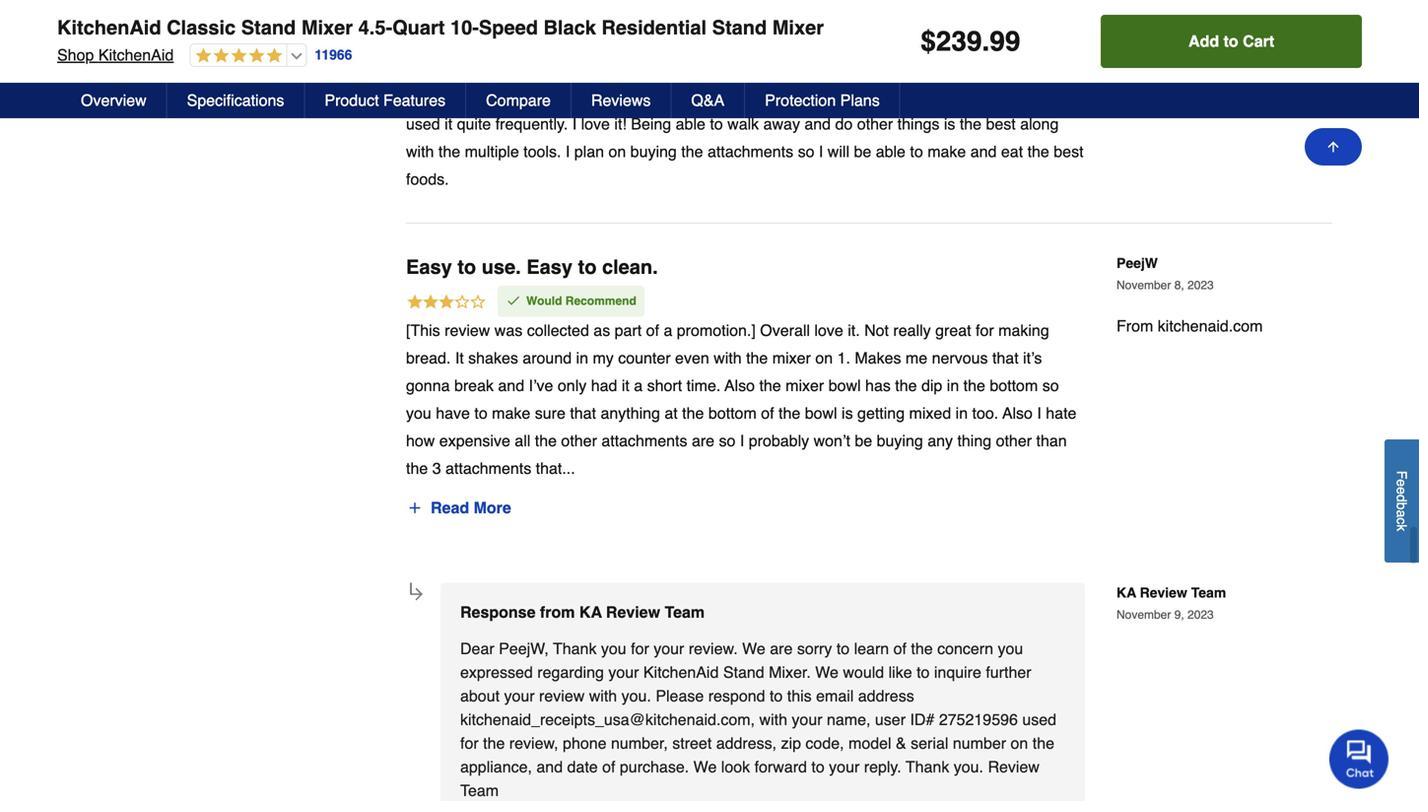 Task type: describe. For each thing, give the bounding box(es) containing it.
you inside the [this review was collected as part of a promotion.] overall love it. not really great for making bread. it shakes around in my counter even with the mixer on 1. makes me nervous that it's gonna break and i've only had it a short time. also the mixer bowl has the dip in the bottom so you have to make sure that anything at the bottom of the bowl is getting mixed in too. also i hate how expensive all the other attachments are so i probably won't be buying any thing other than the 3 attachments that...
[[406, 404, 432, 423]]

all
[[515, 432, 531, 450]]

at
[[665, 404, 678, 423]]

with up zip
[[760, 711, 788, 729]]

attachments down "expensive"
[[446, 460, 532, 478]]

was for attachments
[[495, 87, 523, 105]]

1 horizontal spatial bottom
[[990, 377, 1039, 395]]

it!
[[615, 115, 627, 133]]

0 horizontal spatial best
[[987, 115, 1016, 133]]

$ 239 . 99
[[921, 26, 1021, 57]]

hate
[[1046, 404, 1077, 423]]

1 horizontal spatial that
[[993, 349, 1019, 367]]

eat
[[1002, 142, 1024, 161]]

k
[[1395, 525, 1411, 532]]

peejw november 8, 2023
[[1117, 255, 1215, 292]]

1 vertical spatial we
[[816, 664, 839, 682]]

1.
[[838, 349, 851, 367]]

it inside [this review was collected as part of a promotion.] my son bought this for my birthday and i've used it quite frequently. i love it! being able to walk away and do other things is the best along with the multiple tools.  i plan on buying the attachments so i will be able to make and eat the best foods.
[[445, 115, 453, 133]]

would recommend
[[527, 294, 637, 308]]

great
[[936, 322, 972, 340]]

1 horizontal spatial we
[[743, 640, 766, 658]]

of up counter
[[646, 322, 660, 340]]

arrow up image
[[1326, 139, 1342, 155]]

it inside the [this review was collected as part of a promotion.] overall love it. not really great for making bread. it shakes around in my counter even with the mixer on 1. makes me nervous that it's gonna break and i've only had it a short time. also the mixer bowl has the dip in the bottom so you have to make sure that anything at the bottom of the bowl is getting mixed in too. also i hate how expensive all the other attachments are so i probably won't be buying any thing other than the 3 attachments that...
[[622, 377, 630, 395]]

.
[[983, 26, 990, 57]]

street
[[673, 735, 712, 753]]

2 horizontal spatial you
[[998, 640, 1024, 658]]

with up kitchenaid_receipts_usa@kitchenaid.com,
[[589, 687, 617, 706]]

how
[[406, 432, 435, 450]]

is inside [this review was collected as part of a promotion.] my son bought this for my birthday and i've used it quite frequently. i love it! being able to walk away and do other things is the best along with the multiple tools.  i plan on buying the attachments so i will be able to make and eat the best foods.
[[944, 115, 956, 133]]

2023 inside peejw november 8, 2023
[[1188, 278, 1215, 292]]

of inside [this review was collected as part of a promotion.] my son bought this for my birthday and i've used it quite frequently. i love it! being able to walk away and do other things is the best along with the multiple tools.  i plan on buying the attachments so i will be able to make and eat the best foods.
[[646, 87, 660, 105]]

black
[[544, 16, 596, 39]]

features
[[384, 91, 446, 109]]

0 horizontal spatial other
[[561, 432, 597, 450]]

inquire
[[935, 664, 982, 682]]

like
[[889, 664, 913, 682]]

0 horizontal spatial so
[[719, 432, 736, 450]]

had
[[591, 377, 618, 395]]

from for easy to use. easy to clean.
[[1117, 317, 1154, 335]]

stand up my
[[713, 16, 767, 39]]

1 horizontal spatial also
[[1003, 404, 1033, 423]]

learn
[[855, 640, 890, 658]]

won't
[[814, 432, 851, 450]]

2 vertical spatial in
[[956, 404, 968, 423]]

great
[[406, 21, 458, 44]]

dear
[[460, 640, 495, 658]]

239
[[937, 26, 983, 57]]

kitchenaid inside dear peejw, thank you for your review.  we are sorry to learn of the concern you expressed regarding your kitchenaid stand mixer. we would like to inquire further about your review with you. please respond to this email address kitchenaid_receipts_usa@kitchenaid.com, with your name, user id# 275219596 used for the review, phone number, street address, zip code, model & serial number on the appliance, and date of purchase. we look forward to your reply. thank you.  review team
[[644, 664, 719, 682]]

4.8 stars image
[[191, 47, 282, 66]]

0 vertical spatial thank
[[553, 640, 597, 658]]

reviews button
[[572, 83, 672, 118]]

address
[[859, 687, 915, 706]]

are inside the [this review was collected as part of a promotion.] overall love it. not really great for making bread. it shakes around in my counter even with the mixer on 1. makes me nervous that it's gonna break and i've only had it a short time. also the mixer bowl has the dip in the bottom so you have to make sure that anything at the bottom of the bowl is getting mixed in too. also i hate how expensive all the other attachments are so i probably won't be buying any thing other than the 3 attachments that...
[[692, 432, 715, 450]]

specifications
[[187, 91, 284, 109]]

make inside the [this review was collected as part of a promotion.] overall love it. not really great for making bread. it shakes around in my counter even with the mixer on 1. makes me nervous that it's gonna break and i've only had it a short time. also the mixer bowl has the dip in the bottom so you have to make sure that anything at the bottom of the bowl is getting mixed in too. also i hate how expensive all the other attachments are so i probably won't be buying any thing other than the 3 attachments that...
[[492, 404, 531, 423]]

1 vertical spatial team
[[665, 604, 705, 622]]

son
[[786, 87, 811, 105]]

read more button
[[406, 493, 513, 524]]

stand inside dear peejw, thank you for your review.  we are sorry to learn of the concern you expressed regarding your kitchenaid stand mixer. we would like to inquire further about your review with you. please respond to this email address kitchenaid_receipts_usa@kitchenaid.com, with your name, user id# 275219596 used for the review, phone number, street address, zip code, model & serial number on the appliance, and date of purchase. we look forward to your reply. thank you.  review team
[[724, 664, 765, 682]]

foods.
[[406, 170, 449, 188]]

your left review.
[[654, 640, 685, 658]]

regarding
[[538, 664, 604, 682]]

compare button
[[467, 83, 572, 118]]

part for easy to use. easy to clean.
[[615, 322, 642, 340]]

protection plans
[[765, 91, 880, 109]]

than
[[1037, 432, 1068, 450]]

part for great attachments
[[615, 87, 642, 105]]

zip
[[781, 735, 802, 753]]

0 horizontal spatial ka
[[580, 604, 602, 622]]

i left plan
[[566, 142, 570, 161]]

f
[[1395, 471, 1411, 479]]

1 vertical spatial kitchenaid
[[98, 46, 174, 64]]

are inside dear peejw, thank you for your review.  we are sorry to learn of the concern you expressed regarding your kitchenaid stand mixer. we would like to inquire further about your review with you. please respond to this email address kitchenaid_receipts_usa@kitchenaid.com, with your name, user id# 275219596 used for the review, phone number, street address, zip code, model & serial number on the appliance, and date of purchase. we look forward to your reply. thank you.  review team
[[770, 640, 793, 658]]

overall
[[760, 322, 810, 340]]

buying inside [this review was collected as part of a promotion.] my son bought this for my birthday and i've used it quite frequently. i love it! being able to walk away and do other things is the best along with the multiple tools.  i plan on buying the attachments so i will be able to make and eat the best foods.
[[631, 142, 677, 161]]

your up zip
[[792, 711, 823, 729]]

i left hate
[[1038, 404, 1042, 423]]

3 stars image
[[406, 293, 487, 314]]

1 horizontal spatial able
[[876, 142, 906, 161]]

love inside [this review was collected as part of a promotion.] my son bought this for my birthday and i've used it quite frequently. i love it! being able to walk away and do other things is the best along with the multiple tools.  i plan on buying the attachments so i will be able to make and eat the best foods.
[[581, 115, 610, 133]]

1 horizontal spatial you.
[[954, 758, 984, 777]]

99
[[990, 26, 1021, 57]]

my
[[760, 87, 782, 105]]

not
[[865, 322, 889, 340]]

plan
[[575, 142, 604, 161]]

make inside [this review was collected as part of a promotion.] my son bought this for my birthday and i've used it quite frequently. i love it! being able to walk away and do other things is the best along with the multiple tools.  i plan on buying the attachments so i will be able to make and eat the best foods.
[[928, 142, 967, 161]]

to left 'use.'
[[458, 256, 476, 278]]

break
[[455, 377, 494, 395]]

a inside button
[[1395, 510, 1411, 518]]

add to cart button
[[1102, 15, 1363, 68]]

to down q&a
[[710, 115, 723, 133]]

quart
[[393, 16, 445, 39]]

0 horizontal spatial you.
[[622, 687, 652, 706]]

f e e d b a c k button
[[1385, 440, 1420, 563]]

away
[[764, 115, 801, 133]]

on inside [this review was collected as part of a promotion.] my son bought this for my birthday and i've used it quite frequently. i love it! being able to walk away and do other things is the best along with the multiple tools.  i plan on buying the attachments so i will be able to make and eat the best foods.
[[609, 142, 626, 161]]

product features button
[[305, 83, 467, 118]]

number,
[[611, 735, 668, 753]]

making
[[999, 322, 1050, 340]]

code,
[[806, 735, 845, 753]]

2 e from the top
[[1395, 487, 1411, 495]]

even
[[675, 349, 710, 367]]

look
[[722, 758, 751, 777]]

review,
[[510, 735, 559, 753]]

this inside dear peejw, thank you for your review.  we are sorry to learn of the concern you expressed regarding your kitchenaid stand mixer. we would like to inquire further about your review with you. please respond to this email address kitchenaid_receipts_usa@kitchenaid.com, with your name, user id# 275219596 used for the review, phone number, street address, zip code, model & serial number on the appliance, and date of purchase. we look forward to your reply. thank you.  review team
[[788, 687, 812, 706]]

too.
[[973, 404, 999, 423]]

probably
[[749, 432, 810, 450]]

i've
[[1037, 87, 1061, 105]]

collected for to
[[527, 322, 589, 340]]

[this for great attachments
[[406, 87, 440, 105]]

and left eat
[[971, 142, 997, 161]]

[this for easy to use. easy to clean.
[[406, 322, 440, 340]]

for down 'response from ka review team'
[[631, 640, 650, 658]]

0 horizontal spatial we
[[694, 758, 717, 777]]

user
[[876, 711, 906, 729]]

mixed
[[910, 404, 952, 423]]

to right sorry
[[837, 640, 850, 658]]

1 vertical spatial bottom
[[709, 404, 757, 423]]

2023 inside ka review team november 9, 2023
[[1188, 608, 1215, 622]]

address,
[[717, 735, 777, 753]]

0 vertical spatial bowl
[[829, 377, 861, 395]]

my inside [this review was collected as part of a promotion.] my son bought this for my birthday and i've used it quite frequently. i love it! being able to walk away and do other things is the best along with the multiple tools.  i plan on buying the attachments so i will be able to make and eat the best foods.
[[920, 87, 941, 105]]

attachments up the compare
[[463, 21, 579, 44]]

use.
[[482, 256, 521, 278]]

walk
[[728, 115, 759, 133]]

recommend
[[566, 294, 637, 308]]

and down protection plans
[[805, 115, 831, 133]]

team inside dear peejw, thank you for your review.  we are sorry to learn of the concern you expressed regarding your kitchenaid stand mixer. we would like to inquire further about your review with you. please respond to this email address kitchenaid_receipts_usa@kitchenaid.com, with your name, user id# 275219596 used for the review, phone number, street address, zip code, model & serial number on the appliance, and date of purchase. we look forward to your reply. thank you.  review team
[[460, 782, 499, 800]]

a left 'short'
[[634, 377, 643, 395]]

overview
[[81, 91, 147, 109]]

1 november from the top
[[1117, 44, 1172, 58]]

from kitchenaid.com for easy to use. easy to clean.
[[1117, 317, 1264, 335]]

i left will
[[819, 142, 824, 161]]

bought
[[816, 87, 864, 105]]

that...
[[536, 460, 576, 478]]

promotion.] for easy to use. easy to clean.
[[677, 322, 756, 340]]

further
[[986, 664, 1032, 682]]

classic
[[167, 16, 236, 39]]

of up like
[[894, 640, 907, 658]]

your up kitchenaid_receipts_usa@kitchenaid.com,
[[609, 664, 639, 682]]

1 e from the top
[[1395, 479, 1411, 487]]

and inside dear peejw, thank you for your review.  we are sorry to learn of the concern you expressed regarding your kitchenaid stand mixer. we would like to inquire further about your review with you. please respond to this email address kitchenaid_receipts_usa@kitchenaid.com, with your name, user id# 275219596 used for the review, phone number, street address, zip code, model & serial number on the appliance, and date of purchase. we look forward to your reply. thank you.  review team
[[537, 758, 563, 777]]

2 horizontal spatial other
[[996, 432, 1032, 450]]

10-
[[451, 16, 479, 39]]

f e e d b a c k
[[1395, 471, 1411, 532]]

read more
[[431, 499, 512, 517]]

of right date
[[603, 758, 616, 777]]

review for attachments
[[445, 87, 490, 105]]

3
[[433, 460, 441, 478]]

and left i've
[[1006, 87, 1032, 105]]

review inside ka review team november 9, 2023
[[1140, 585, 1188, 601]]

from for great attachments
[[1117, 83, 1154, 101]]

0 vertical spatial in
[[576, 349, 589, 367]]

review inside dear peejw, thank you for your review.  we are sorry to learn of the concern you expressed regarding your kitchenaid stand mixer. we would like to inquire further about your review with you. please respond to this email address kitchenaid_receipts_usa@kitchenaid.com, with your name, user id# 275219596 used for the review, phone number, street address, zip code, model & serial number on the appliance, and date of purchase. we look forward to your reply. thank you.  review team
[[539, 687, 585, 706]]

specifications button
[[167, 83, 305, 118]]

id#
[[911, 711, 935, 729]]

0 vertical spatial 2023
[[1195, 44, 1221, 58]]

speed
[[479, 16, 538, 39]]

my inside the [this review was collected as part of a promotion.] overall love it. not really great for making bread. it shakes around in my counter even with the mixer on 1. makes me nervous that it's gonna break and i've only had it a short time. also the mixer bowl has the dip in the bottom so you have to make sure that anything at the bottom of the bowl is getting mixed in too. also i hate how expensive all the other attachments are so i probably won't be buying any thing other than the 3 attachments that...
[[593, 349, 614, 367]]

0 vertical spatial also
[[725, 377, 755, 395]]

0 horizontal spatial that
[[570, 404, 597, 423]]

other inside [this review was collected as part of a promotion.] my son bought this for my birthday and i've used it quite frequently. i love it! being able to walk away and do other things is the best along with the multiple tools.  i plan on buying the attachments so i will be able to make and eat the best foods.
[[858, 115, 894, 133]]

1 horizontal spatial you
[[601, 640, 627, 658]]

plus image
[[407, 500, 423, 516]]

have
[[436, 404, 470, 423]]

8,
[[1175, 278, 1185, 292]]



Task type: vqa. For each thing, say whether or not it's contained in the screenshot.
promotion.] inside the [This review was collected as part of a promotion.] My son bought this for my birthday and I've used it quite frequently. I love it! Being able to walk away and do other things is the best along with the multiple tools.  I plan on buying the attachments so I will be able to make and eat the best foods.
yes



Task type: locate. For each thing, give the bounding box(es) containing it.
with
[[406, 142, 434, 161], [714, 349, 742, 367], [589, 687, 617, 706], [760, 711, 788, 729]]

2 vertical spatial on
[[1011, 735, 1029, 753]]

e up b
[[1395, 487, 1411, 495]]

0 horizontal spatial my
[[593, 349, 614, 367]]

email
[[817, 687, 854, 706]]

2 part from the top
[[615, 322, 642, 340]]

as inside [this review was collected as part of a promotion.] my son bought this for my birthday and i've used it quite frequently. i love it! being able to walk away and do other things is the best along with the multiple tools.  i plan on buying the attachments so i will be able to make and eat the best foods.
[[594, 87, 611, 105]]

2 horizontal spatial review
[[1140, 585, 1188, 601]]

review inside the [this review was collected as part of a promotion.] overall love it. not really great for making bread. it shakes around in my counter even with the mixer on 1. makes me nervous that it's gonna break and i've only had it a short time. also the mixer bowl has the dip in the bottom so you have to make sure that anything at the bottom of the bowl is getting mixed in too. also i hate how expensive all the other attachments are so i probably won't be buying any thing other than the 3 attachments that...
[[445, 322, 490, 340]]

1 kitchenaid.com from the top
[[1158, 83, 1264, 101]]

sure
[[535, 404, 566, 423]]

0 vertical spatial make
[[928, 142, 967, 161]]

1 horizontal spatial used
[[1023, 711, 1057, 729]]

1 vertical spatial used
[[1023, 711, 1057, 729]]

to right have
[[475, 404, 488, 423]]

collected
[[527, 87, 589, 105], [527, 322, 589, 340]]

being
[[631, 115, 672, 133]]

and
[[1006, 87, 1032, 105], [805, 115, 831, 133], [971, 142, 997, 161], [498, 377, 525, 395], [537, 758, 563, 777]]

it
[[445, 115, 453, 133], [622, 377, 630, 395]]

on down it!
[[609, 142, 626, 161]]

november down peejw
[[1117, 278, 1172, 292]]

2 from kitchenaid.com from the top
[[1117, 317, 1264, 335]]

team
[[1192, 585, 1227, 601], [665, 604, 705, 622], [460, 782, 499, 800]]

1 vertical spatial love
[[815, 322, 844, 340]]

for up appliance,
[[460, 735, 479, 753]]

1 horizontal spatial other
[[858, 115, 894, 133]]

part inside the [this review was collected as part of a promotion.] overall love it. not really great for making bread. it shakes around in my counter even with the mixer on 1. makes me nervous that it's gonna break and i've only had it a short time. also the mixer bowl has the dip in the bottom so you have to make sure that anything at the bottom of the bowl is getting mixed in too. also i hate how expensive all the other attachments are so i probably won't be buying any thing other than the 3 attachments that...
[[615, 322, 642, 340]]

bottom down it's
[[990, 377, 1039, 395]]

part up it!
[[615, 87, 642, 105]]

along
[[1021, 115, 1059, 133]]

review for to
[[445, 322, 490, 340]]

that down only
[[570, 404, 597, 423]]

makes
[[855, 349, 902, 367]]

in left the too.
[[956, 404, 968, 423]]

my up had
[[593, 349, 614, 367]]

c
[[1395, 518, 1411, 525]]

team inside ka review team november 9, 2023
[[1192, 585, 1227, 601]]

1 vertical spatial review
[[606, 604, 661, 622]]

e up d
[[1395, 479, 1411, 487]]

forward
[[755, 758, 807, 777]]

for inside [this review was collected as part of a promotion.] my son bought this for my birthday and i've used it quite frequently. i love it! being able to walk away and do other things is the best along with the multiple tools.  i plan on buying the attachments so i will be able to make and eat the best foods.
[[897, 87, 916, 105]]

this right the bought
[[868, 87, 893, 105]]

from kitchenaid.com
[[1117, 83, 1264, 101], [1117, 317, 1264, 335]]

stand up 4.8 stars image
[[241, 16, 296, 39]]

1 vertical spatial you.
[[954, 758, 984, 777]]

0 horizontal spatial able
[[676, 115, 706, 133]]

0 horizontal spatial also
[[725, 377, 755, 395]]

0 vertical spatial is
[[944, 115, 956, 133]]

2 collected from the top
[[527, 322, 589, 340]]

kitchenaid_receipts_usa@kitchenaid.com,
[[460, 711, 755, 729]]

and inside the [this review was collected as part of a promotion.] overall love it. not really great for making bread. it shakes around in my counter even with the mixer on 1. makes me nervous that it's gonna break and i've only had it a short time. also the mixer bowl has the dip in the bottom so you have to make sure that anything at the bottom of the bowl is getting mixed in too. also i hate how expensive all the other attachments are so i probably won't be buying any thing other than the 3 attachments that...
[[498, 377, 525, 395]]

collected up 'around'
[[527, 322, 589, 340]]

1 vertical spatial bowl
[[805, 404, 838, 423]]

buying inside the [this review was collected as part of a promotion.] overall love it. not really great for making bread. it shakes around in my counter even with the mixer on 1. makes me nervous that it's gonna break and i've only had it a short time. also the mixer bowl has the dip in the bottom so you have to make sure that anything at the bottom of the bowl is getting mixed in too. also i hate how expensive all the other attachments are so i probably won't be buying any thing other than the 3 attachments that...
[[877, 432, 924, 450]]

so up hate
[[1043, 377, 1060, 395]]

2 horizontal spatial so
[[1043, 377, 1060, 395]]

1 horizontal spatial it
[[622, 377, 630, 395]]

2 horizontal spatial team
[[1192, 585, 1227, 601]]

so
[[798, 142, 815, 161], [1043, 377, 1060, 395], [719, 432, 736, 450]]

1 vertical spatial thank
[[906, 758, 950, 777]]

part up counter
[[615, 322, 642, 340]]

name,
[[827, 711, 871, 729]]

shakes
[[469, 349, 519, 367]]

bottom
[[990, 377, 1039, 395], [709, 404, 757, 423]]

be inside [this review was collected as part of a promotion.] my son bought this for my birthday and i've used it quite frequently. i love it! being able to walk away and do other things is the best along with the multiple tools.  i plan on buying the attachments so i will be able to make and eat the best foods.
[[854, 142, 872, 161]]

0 horizontal spatial team
[[460, 782, 499, 800]]

chat invite button image
[[1330, 729, 1390, 789]]

it
[[455, 349, 464, 367]]

2023 right 27,
[[1195, 44, 1221, 58]]

add to cart
[[1189, 32, 1275, 50]]

kitchenaid up shop kitchenaid
[[57, 16, 161, 39]]

november inside peejw november 8, 2023
[[1117, 278, 1172, 292]]

0 vertical spatial used
[[406, 115, 440, 133]]

part inside [this review was collected as part of a promotion.] my son bought this for my birthday and i've used it quite frequently. i love it! being able to walk away and do other things is the best along with the multiple tools.  i plan on buying the attachments so i will be able to make and eat the best foods.
[[615, 87, 642, 105]]

buying down being
[[631, 142, 677, 161]]

november left 27,
[[1117, 44, 1172, 58]]

it left quite
[[445, 115, 453, 133]]

thank
[[553, 640, 597, 658], [906, 758, 950, 777]]

kitchenaid.com for easy to use. easy to clean.
[[1158, 317, 1264, 335]]

of up being
[[646, 87, 660, 105]]

me
[[906, 349, 928, 367]]

a up being
[[664, 87, 673, 105]]

be inside the [this review was collected as part of a promotion.] overall love it. not really great for making bread. it shakes around in my counter even with the mixer on 1. makes me nervous that it's gonna break and i've only had it a short time. also the mixer bowl has the dip in the bottom so you have to make sure that anything at the bottom of the bowl is getting mixed in too. also i hate how expensive all the other attachments are so i probably won't be buying any thing other than the 3 attachments that...
[[855, 432, 873, 450]]

1 horizontal spatial buying
[[877, 432, 924, 450]]

collected inside the [this review was collected as part of a promotion.] overall love it. not really great for making bread. it shakes around in my counter even with the mixer on 1. makes me nervous that it's gonna break and i've only had it a short time. also the mixer bowl has the dip in the bottom so you have to make sure that anything at the bottom of the bowl is getting mixed in too. also i hate how expensive all the other attachments are so i probably won't be buying any thing other than the 3 attachments that...
[[527, 322, 589, 340]]

1 vertical spatial ka
[[580, 604, 602, 622]]

1 horizontal spatial make
[[928, 142, 967, 161]]

bottom down time.
[[709, 404, 757, 423]]

you. up kitchenaid_receipts_usa@kitchenaid.com,
[[622, 687, 652, 706]]

dear peejw, thank you for your review.  we are sorry to learn of the concern you expressed regarding your kitchenaid stand mixer. we would like to inquire further about your review with you. please respond to this email address kitchenaid_receipts_usa@kitchenaid.com, with your name, user id# 275219596 used for the review, phone number, street address, zip code, model & serial number on the appliance, and date of purchase. we look forward to your reply. thank you.  review team
[[460, 640, 1057, 800]]

kitchenaid.com down 27,
[[1158, 83, 1264, 101]]

2 vertical spatial we
[[694, 758, 717, 777]]

0 horizontal spatial love
[[581, 115, 610, 133]]

0 horizontal spatial review
[[606, 604, 661, 622]]

review up quite
[[445, 87, 490, 105]]

compare
[[486, 91, 551, 109]]

peejw,
[[499, 640, 549, 658]]

1 horizontal spatial best
[[1054, 142, 1084, 161]]

promotion.] for great attachments
[[677, 87, 756, 105]]

response
[[460, 604, 536, 622]]

of up probably
[[761, 404, 775, 423]]

attachments inside [this review was collected as part of a promotion.] my son bought this for my birthday and i've used it quite frequently. i love it! being able to walk away and do other things is the best along with the multiple tools.  i plan on buying the attachments so i will be able to make and eat the best foods.
[[708, 142, 794, 161]]

1 vertical spatial so
[[1043, 377, 1060, 395]]

1 collected from the top
[[527, 87, 589, 105]]

review up 9,
[[1140, 585, 1188, 601]]

[this down the 5 out of 5 stars element
[[406, 87, 440, 105]]

was for to
[[495, 322, 523, 340]]

0 vertical spatial you.
[[622, 687, 652, 706]]

0 vertical spatial ka
[[1117, 585, 1137, 601]]

1 easy from the left
[[406, 256, 452, 278]]

on inside dear peejw, thank you for your review.  we are sorry to learn of the concern you expressed regarding your kitchenaid stand mixer. we would like to inquire further about your review with you. please respond to this email address kitchenaid_receipts_usa@kitchenaid.com, with your name, user id# 275219596 used for the review, phone number, street address, zip code, model & serial number on the appliance, and date of purchase. we look forward to your reply. thank you.  review team
[[1011, 735, 1029, 753]]

2 as from the top
[[594, 322, 611, 340]]

thing
[[958, 432, 992, 450]]

to down things
[[911, 142, 924, 161]]

2 november from the top
[[1117, 278, 1172, 292]]

we
[[743, 640, 766, 658], [816, 664, 839, 682], [694, 758, 717, 777]]

1 vertical spatial in
[[947, 377, 960, 395]]

with inside [this review was collected as part of a promotion.] my son bought this for my birthday and i've used it quite frequently. i love it! being able to walk away and do other things is the best along with the multiple tools.  i plan on buying the attachments so i will be able to make and eat the best foods.
[[406, 142, 434, 161]]

1 from kitchenaid.com from the top
[[1117, 83, 1264, 101]]

to up would recommend at top
[[578, 256, 597, 278]]

1 from from the top
[[1117, 83, 1154, 101]]

we down street
[[694, 758, 717, 777]]

1 vertical spatial are
[[770, 640, 793, 658]]

to down mixer.
[[770, 687, 783, 706]]

protection plans button
[[746, 83, 901, 118]]

best up eat
[[987, 115, 1016, 133]]

to right like
[[917, 664, 930, 682]]

1 vertical spatial mixer
[[786, 377, 825, 395]]

stand up "respond"
[[724, 664, 765, 682]]

more
[[474, 499, 512, 517]]

0 vertical spatial buying
[[631, 142, 677, 161]]

as down recommend
[[594, 322, 611, 340]]

0 vertical spatial able
[[676, 115, 706, 133]]

gonna
[[406, 377, 450, 395]]

with inside the [this review was collected as part of a promotion.] overall love it. not really great for making bread. it shakes around in my counter even with the mixer on 1. makes me nervous that it's gonna break and i've only had it a short time. also the mixer bowl has the dip in the bottom so you have to make sure that anything at the bottom of the bowl is getting mixed in too. also i hate how expensive all the other attachments are so i probably won't be buying any thing other than the 3 attachments that...
[[714, 349, 742, 367]]

[this inside the [this review was collected as part of a promotion.] overall love it. not really great for making bread. it shakes around in my counter even with the mixer on 1. makes me nervous that it's gonna break and i've only had it a short time. also the mixer bowl has the dip in the bottom so you have to make sure that anything at the bottom of the bowl is getting mixed in too. also i hate how expensive all the other attachments are so i probably won't be buying any thing other than the 3 attachments that...
[[406, 322, 440, 340]]

&
[[896, 735, 907, 753]]

as inside the [this review was collected as part of a promotion.] overall love it. not really great for making bread. it shakes around in my counter even with the mixer on 1. makes me nervous that it's gonna break and i've only had it a short time. also the mixer bowl has the dip in the bottom so you have to make sure that anything at the bottom of the bowl is getting mixed in too. also i hate how expensive all the other attachments are so i probably won't be buying any thing other than the 3 attachments that...
[[594, 322, 611, 340]]

to down 'code,'
[[812, 758, 825, 777]]

buying down getting
[[877, 432, 924, 450]]

to
[[1224, 32, 1239, 50], [710, 115, 723, 133], [911, 142, 924, 161], [458, 256, 476, 278], [578, 256, 597, 278], [475, 404, 488, 423], [837, 640, 850, 658], [917, 664, 930, 682], [770, 687, 783, 706], [812, 758, 825, 777]]

review inside [this review was collected as part of a promotion.] my son bought this for my birthday and i've used it quite frequently. i love it! being able to walk away and do other things is the best along with the multiple tools.  i plan on buying the attachments so i will be able to make and eat the best foods.
[[445, 87, 490, 105]]

able
[[676, 115, 706, 133], [876, 142, 906, 161]]

2 was from the top
[[495, 322, 523, 340]]

kitchenaid.com for great attachments
[[1158, 83, 1264, 101]]

as for great attachments
[[594, 87, 611, 105]]

was inside [this review was collected as part of a promotion.] my son bought this for my birthday and i've used it quite frequently. i love it! being able to walk away and do other things is the best along with the multiple tools.  i plan on buying the attachments so i will be able to make and eat the best foods.
[[495, 87, 523, 105]]

0 vertical spatial this
[[868, 87, 893, 105]]

from
[[540, 604, 575, 622]]

on inside the [this review was collected as part of a promotion.] overall love it. not really great for making bread. it shakes around in my counter even with the mixer on 1. makes me nervous that it's gonna break and i've only had it a short time. also the mixer bowl has the dip in the bottom so you have to make sure that anything at the bottom of the bowl is getting mixed in too. also i hate how expensive all the other attachments are so i probably won't be buying any thing other than the 3 attachments that...
[[816, 349, 833, 367]]

you
[[406, 404, 432, 423], [601, 640, 627, 658], [998, 640, 1024, 658]]

1 vertical spatial part
[[615, 322, 642, 340]]

2023 right 9,
[[1188, 608, 1215, 622]]

on right number
[[1011, 735, 1029, 753]]

ka review team november 9, 2023
[[1117, 585, 1227, 622]]

0 vertical spatial on
[[609, 142, 626, 161]]

make down things
[[928, 142, 967, 161]]

counter
[[618, 349, 671, 367]]

0 horizontal spatial bottom
[[709, 404, 757, 423]]

1 horizontal spatial review
[[988, 758, 1040, 777]]

respond
[[709, 687, 766, 706]]

0 vertical spatial kitchenaid
[[57, 16, 161, 39]]

clean.
[[602, 256, 658, 278]]

thank up regarding
[[553, 640, 597, 658]]

11966
[[315, 47, 352, 63]]

it.
[[848, 322, 860, 340]]

also right the too.
[[1003, 404, 1033, 423]]

2 vertical spatial kitchenaid
[[644, 664, 719, 682]]

love left "it." at the right top of page
[[815, 322, 844, 340]]

to inside the [this review was collected as part of a promotion.] overall love it. not really great for making bread. it shakes around in my counter even with the mixer on 1. makes me nervous that it's gonna break and i've only had it a short time. also the mixer bowl has the dip in the bottom so you have to make sure that anything at the bottom of the bowl is getting mixed in too. also i hate how expensive all the other attachments are so i probably won't be buying any thing other than the 3 attachments that...
[[475, 404, 488, 423]]

1 vertical spatial it
[[622, 377, 630, 395]]

0 vertical spatial part
[[615, 87, 642, 105]]

be right won't
[[855, 432, 873, 450]]

1 promotion.] from the top
[[677, 87, 756, 105]]

$
[[921, 26, 937, 57]]

really
[[894, 322, 931, 340]]

2 kitchenaid.com from the top
[[1158, 317, 1264, 335]]

as for easy to use. easy to clean.
[[594, 322, 611, 340]]

2 vertical spatial review
[[539, 687, 585, 706]]

easy
[[406, 256, 452, 278], [527, 256, 573, 278]]

response from ka review team
[[460, 604, 705, 622]]

1 mixer from the left
[[302, 16, 353, 39]]

in right dip
[[947, 377, 960, 395]]

add
[[1189, 32, 1220, 50]]

bowl
[[829, 377, 861, 395], [805, 404, 838, 423]]

to inside 'button'
[[1224, 32, 1239, 50]]

1 vertical spatial able
[[876, 142, 906, 161]]

i up plan
[[573, 115, 577, 133]]

thank down serial
[[906, 758, 950, 777]]

9,
[[1175, 608, 1185, 622]]

it right had
[[622, 377, 630, 395]]

review inside dear peejw, thank you for your review.  we are sorry to learn of the concern you expressed regarding your kitchenaid stand mixer. we would like to inquire further about your review with you. please respond to this email address kitchenaid_receipts_usa@kitchenaid.com, with your name, user id# 275219596 used for the review, phone number, street address, zip code, model & serial number on the appliance, and date of purchase. we look forward to your reply. thank you.  review team
[[988, 758, 1040, 777]]

model
[[849, 735, 892, 753]]

from kitchenaid.com for great attachments
[[1117, 83, 1264, 101]]

0 vertical spatial from
[[1117, 83, 1154, 101]]

was down checkmark image
[[495, 322, 523, 340]]

plans
[[841, 91, 880, 109]]

2 vertical spatial so
[[719, 432, 736, 450]]

collected for attachments
[[527, 87, 589, 105]]

nervous
[[932, 349, 989, 367]]

your down 'code,'
[[829, 758, 860, 777]]

2 mixer from the left
[[773, 16, 824, 39]]

1 vertical spatial also
[[1003, 404, 1033, 423]]

great attachments
[[406, 21, 579, 44]]

mixer up 11966
[[302, 16, 353, 39]]

3 november from the top
[[1117, 608, 1172, 622]]

was up "frequently."
[[495, 87, 523, 105]]

stand
[[241, 16, 296, 39], [713, 16, 767, 39], [724, 664, 765, 682]]

appliance,
[[460, 758, 532, 777]]

0 vertical spatial collected
[[527, 87, 589, 105]]

review
[[1140, 585, 1188, 601], [606, 604, 661, 622], [988, 758, 1040, 777]]

0 horizontal spatial thank
[[553, 640, 597, 658]]

used down features
[[406, 115, 440, 133]]

i left probably
[[740, 432, 745, 450]]

0 vertical spatial was
[[495, 87, 523, 105]]

0 vertical spatial mixer
[[773, 349, 811, 367]]

review right from
[[606, 604, 661, 622]]

27,
[[1175, 44, 1192, 58]]

was inside the [this review was collected as part of a promotion.] overall love it. not really great for making bread. it shakes around in my counter even with the mixer on 1. makes me nervous that it's gonna break and i've only had it a short time. also the mixer bowl has the dip in the bottom so you have to make sure that anything at the bottom of the bowl is getting mixed in too. also i hate how expensive all the other attachments are so i probably won't be buying any thing other than the 3 attachments that...
[[495, 322, 523, 340]]

1 part from the top
[[615, 87, 642, 105]]

serial
[[911, 735, 949, 753]]

1 [this from the top
[[406, 87, 440, 105]]

0 horizontal spatial mixer
[[302, 16, 353, 39]]

0 horizontal spatial you
[[406, 404, 432, 423]]

arrow right image
[[407, 585, 426, 604]]

collected inside [this review was collected as part of a promotion.] my son bought this for my birthday and i've used it quite frequently. i love it! being able to walk away and do other things is the best along with the multiple tools.  i plan on buying the attachments so i will be able to make and eat the best foods.
[[527, 87, 589, 105]]

review
[[445, 87, 490, 105], [445, 322, 490, 340], [539, 687, 585, 706]]

4.5-
[[359, 16, 393, 39]]

2 [this from the top
[[406, 322, 440, 340]]

kitchenaid.com down '8,'
[[1158, 317, 1264, 335]]

phone
[[563, 735, 607, 753]]

1 vertical spatial was
[[495, 322, 523, 340]]

so inside [this review was collected as part of a promotion.] my son bought this for my birthday and i've used it quite frequently. i love it! being able to walk away and do other things is the best along with the multiple tools.  i plan on buying the attachments so i will be able to make and eat the best foods.
[[798, 142, 815, 161]]

1 vertical spatial from kitchenaid.com
[[1117, 317, 1264, 335]]

1 horizontal spatial are
[[770, 640, 793, 658]]

1 as from the top
[[594, 87, 611, 105]]

0 vertical spatial from kitchenaid.com
[[1117, 83, 1264, 101]]

mixer up son
[[773, 16, 824, 39]]

is right things
[[944, 115, 956, 133]]

date
[[567, 758, 598, 777]]

best down along at the right top
[[1054, 142, 1084, 161]]

quite
[[457, 115, 491, 133]]

1 vertical spatial that
[[570, 404, 597, 423]]

collected up "frequently."
[[527, 87, 589, 105]]

best
[[987, 115, 1016, 133], [1054, 142, 1084, 161]]

1 horizontal spatial love
[[815, 322, 844, 340]]

your
[[654, 640, 685, 658], [609, 664, 639, 682], [504, 687, 535, 706], [792, 711, 823, 729], [829, 758, 860, 777]]

this
[[868, 87, 893, 105], [788, 687, 812, 706]]

your down expressed at the left bottom
[[504, 687, 535, 706]]

things
[[898, 115, 940, 133]]

used inside [this review was collected as part of a promotion.] my son bought this for my birthday and i've used it quite frequently. i love it! being able to walk away and do other things is the best along with the multiple tools.  i plan on buying the attachments so i will be able to make and eat the best foods.
[[406, 115, 440, 133]]

for inside the [this review was collected as part of a promotion.] overall love it. not really great for making bread. it shakes around in my counter even with the mixer on 1. makes me nervous that it's gonna break and i've only had it a short time. also the mixer bowl has the dip in the bottom so you have to make sure that anything at the bottom of the bowl is getting mixed in too. also i hate how expensive all the other attachments are so i probably won't be buying any thing other than the 3 attachments that...
[[976, 322, 995, 340]]

b
[[1395, 502, 1411, 510]]

easy to use. easy to clean.
[[406, 256, 658, 278]]

able down things
[[876, 142, 906, 161]]

2 vertical spatial 2023
[[1188, 608, 1215, 622]]

0 horizontal spatial on
[[609, 142, 626, 161]]

1 horizontal spatial on
[[816, 349, 833, 367]]

[this review was collected as part of a promotion.] overall love it. not really great for making bread. it shakes around in my counter even with the mixer on 1. makes me nervous that it's gonna break and i've only had it a short time. also the mixer bowl has the dip in the bottom so you have to make sure that anything at the bottom of the bowl is getting mixed in too. also i hate how expensive all the other attachments are so i probably won't be buying any thing other than the 3 attachments that...
[[406, 322, 1077, 478]]

reviews
[[592, 91, 651, 109]]

5 out of 5 stars element
[[406, 56, 490, 83]]

and left i've at the left top of page
[[498, 377, 525, 395]]

love inside the [this review was collected as part of a promotion.] overall love it. not really great for making bread. it shakes around in my counter even with the mixer on 1. makes me nervous that it's gonna break and i've only had it a short time. also the mixer bowl has the dip in the bottom so you have to make sure that anything at the bottom of the bowl is getting mixed in too. also i hate how expensive all the other attachments are so i probably won't be buying any thing other than the 3 attachments that...
[[815, 322, 844, 340]]

it's
[[1024, 349, 1043, 367]]

as up plan
[[594, 87, 611, 105]]

so left probably
[[719, 432, 736, 450]]

1 was from the top
[[495, 87, 523, 105]]

1 vertical spatial review
[[445, 322, 490, 340]]

this down mixer.
[[788, 687, 812, 706]]

you.
[[622, 687, 652, 706], [954, 758, 984, 777]]

2 from from the top
[[1117, 317, 1154, 335]]

my up things
[[920, 87, 941, 105]]

attachments down anything
[[602, 432, 688, 450]]

other down plans
[[858, 115, 894, 133]]

2 vertical spatial team
[[460, 782, 499, 800]]

you. down number
[[954, 758, 984, 777]]

has
[[866, 377, 891, 395]]

would
[[843, 664, 885, 682]]

1 horizontal spatial my
[[920, 87, 941, 105]]

a up counter
[[664, 322, 673, 340]]

1 vertical spatial promotion.]
[[677, 322, 756, 340]]

about
[[460, 687, 500, 706]]

1 horizontal spatial easy
[[527, 256, 573, 278]]

this inside [this review was collected as part of a promotion.] my son bought this for my birthday and i've used it quite frequently. i love it! being able to walk away and do other things is the best along with the multiple tools.  i plan on buying the attachments so i will be able to make and eat the best foods.
[[868, 87, 893, 105]]

from down "november 27, 2023"
[[1117, 83, 1154, 101]]

sorry
[[798, 640, 833, 658]]

love left it!
[[581, 115, 610, 133]]

is inside the [this review was collected as part of a promotion.] overall love it. not really great for making bread. it shakes around in my counter even with the mixer on 1. makes me nervous that it's gonna break and i've only had it a short time. also the mixer bowl has the dip in the bottom so you have to make sure that anything at the bottom of the bowl is getting mixed in too. also i hate how expensive all the other attachments are so i probably won't be buying any thing other than the 3 attachments that...
[[842, 404, 854, 423]]

reply.
[[864, 758, 902, 777]]

are down time.
[[692, 432, 715, 450]]

mixer.
[[769, 664, 811, 682]]

0 horizontal spatial make
[[492, 404, 531, 423]]

for right great
[[976, 322, 995, 340]]

be right will
[[854, 142, 872, 161]]

0 vertical spatial review
[[445, 87, 490, 105]]

1 vertical spatial make
[[492, 404, 531, 423]]

2 easy from the left
[[527, 256, 573, 278]]

kitchenaid up please
[[644, 664, 719, 682]]

checkmark image
[[506, 293, 522, 309]]

promotion.] up even
[[677, 322, 756, 340]]

ka inside ka review team november 9, 2023
[[1117, 585, 1137, 601]]

review up it
[[445, 322, 490, 340]]

for up things
[[897, 87, 916, 105]]

other up that...
[[561, 432, 597, 450]]

1 vertical spatial is
[[842, 404, 854, 423]]

[this inside [this review was collected as part of a promotion.] my son bought this for my birthday and i've used it quite frequently. i love it! being able to walk away and do other things is the best along with the multiple tools.  i plan on buying the attachments so i will be able to make and eat the best foods.
[[406, 87, 440, 105]]

1 vertical spatial be
[[855, 432, 873, 450]]

used down "further" at the bottom of page
[[1023, 711, 1057, 729]]

1 horizontal spatial is
[[944, 115, 956, 133]]

used inside dear peejw, thank you for your review.  we are sorry to learn of the concern you expressed regarding your kitchenaid stand mixer. we would like to inquire further about your review with you. please respond to this email address kitchenaid_receipts_usa@kitchenaid.com, with your name, user id# 275219596 used for the review, phone number, street address, zip code, model & serial number on the appliance, and date of purchase. we look forward to your reply. thank you.  review team
[[1023, 711, 1057, 729]]

promotion.] inside the [this review was collected as part of a promotion.] overall love it. not really great for making bread. it shakes around in my counter even with the mixer on 1. makes me nervous that it's gonna break and i've only had it a short time. also the mixer bowl has the dip in the bottom so you have to make sure that anything at the bottom of the bowl is getting mixed in too. also i hate how expensive all the other attachments are so i probably won't be buying any thing other than the 3 attachments that...
[[677, 322, 756, 340]]

november inside ka review team november 9, 2023
[[1117, 608, 1172, 622]]

0 horizontal spatial is
[[842, 404, 854, 423]]

0 vertical spatial are
[[692, 432, 715, 450]]

from down peejw november 8, 2023
[[1117, 317, 1154, 335]]

0 horizontal spatial it
[[445, 115, 453, 133]]

expressed
[[460, 664, 533, 682]]

0 vertical spatial kitchenaid.com
[[1158, 83, 1264, 101]]

from kitchenaid.com down 27,
[[1117, 83, 1264, 101]]

on
[[609, 142, 626, 161], [816, 349, 833, 367], [1011, 735, 1029, 753]]

shop
[[57, 46, 94, 64]]

2 promotion.] from the top
[[677, 322, 756, 340]]

a inside [this review was collected as part of a promotion.] my son bought this for my birthday and i've used it quite frequently. i love it! being able to walk away and do other things is the best along with the multiple tools.  i plan on buying the attachments so i will be able to make and eat the best foods.
[[664, 87, 673, 105]]

easy up the 3 stars "image"
[[406, 256, 452, 278]]

bread.
[[406, 349, 451, 367]]

promotion.] inside [this review was collected as part of a promotion.] my son bought this for my birthday and i've used it quite frequently. i love it! being able to walk away and do other things is the best along with the multiple tools.  i plan on buying the attachments so i will be able to make and eat the best foods.
[[677, 87, 756, 105]]

2 horizontal spatial we
[[816, 664, 839, 682]]

0 vertical spatial love
[[581, 115, 610, 133]]

from kitchenaid.com down '8,'
[[1117, 317, 1264, 335]]

0 vertical spatial it
[[445, 115, 453, 133]]

that left it's
[[993, 349, 1019, 367]]



